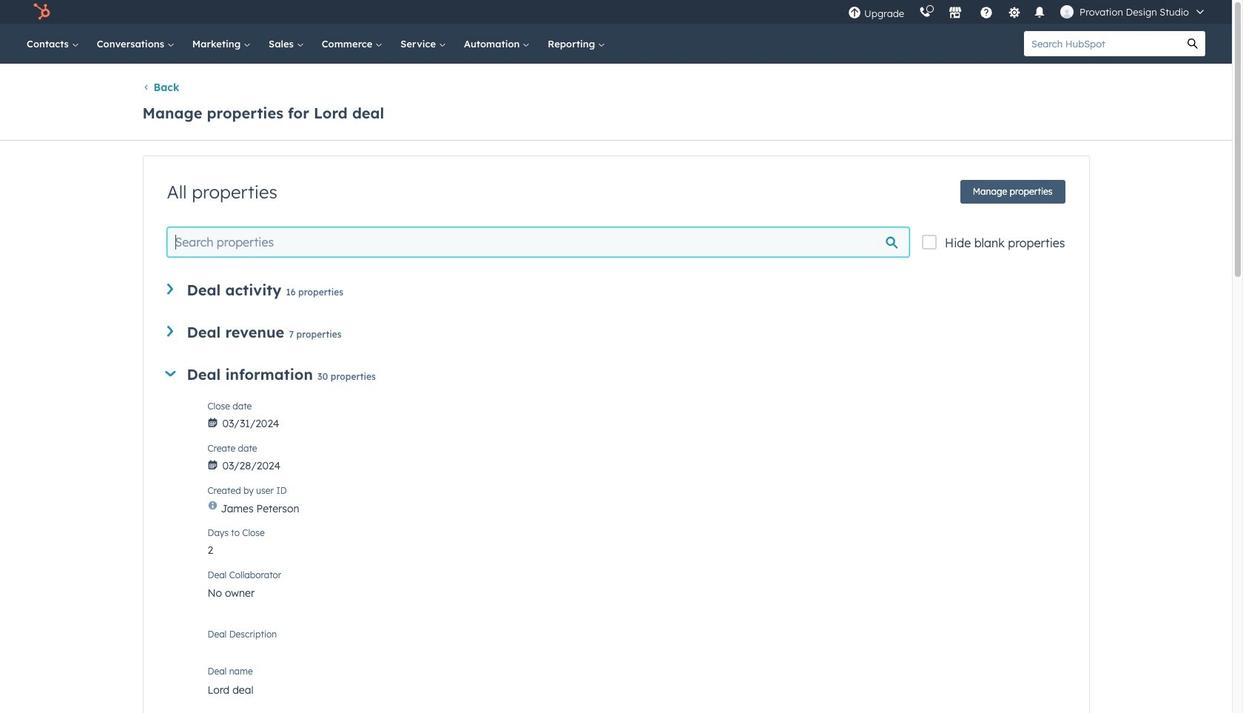 Task type: locate. For each thing, give the bounding box(es) containing it.
menu
[[841, 0, 1215, 24]]

Search properties search field
[[167, 227, 910, 257]]

MM/DD/YYYY text field
[[208, 452, 1066, 475]]

marketplaces image
[[949, 7, 963, 20]]

None text field
[[208, 626, 1066, 656], [208, 675, 1066, 704], [208, 626, 1066, 656], [208, 675, 1066, 704]]

Search HubSpot search field
[[1025, 31, 1181, 56]]

MM/DD/YYYY text field
[[208, 409, 1066, 433]]

0 vertical spatial caret image
[[167, 284, 173, 294]]

caret image
[[167, 284, 173, 294], [167, 326, 173, 337], [165, 371, 176, 377]]

2 vertical spatial caret image
[[165, 371, 176, 377]]



Task type: vqa. For each thing, say whether or not it's contained in the screenshot.
MM/DD/YYYY text box
yes



Task type: describe. For each thing, give the bounding box(es) containing it.
1 vertical spatial caret image
[[167, 326, 173, 337]]

james peterson image
[[1061, 5, 1074, 19]]

-- text field
[[208, 536, 1066, 560]]



